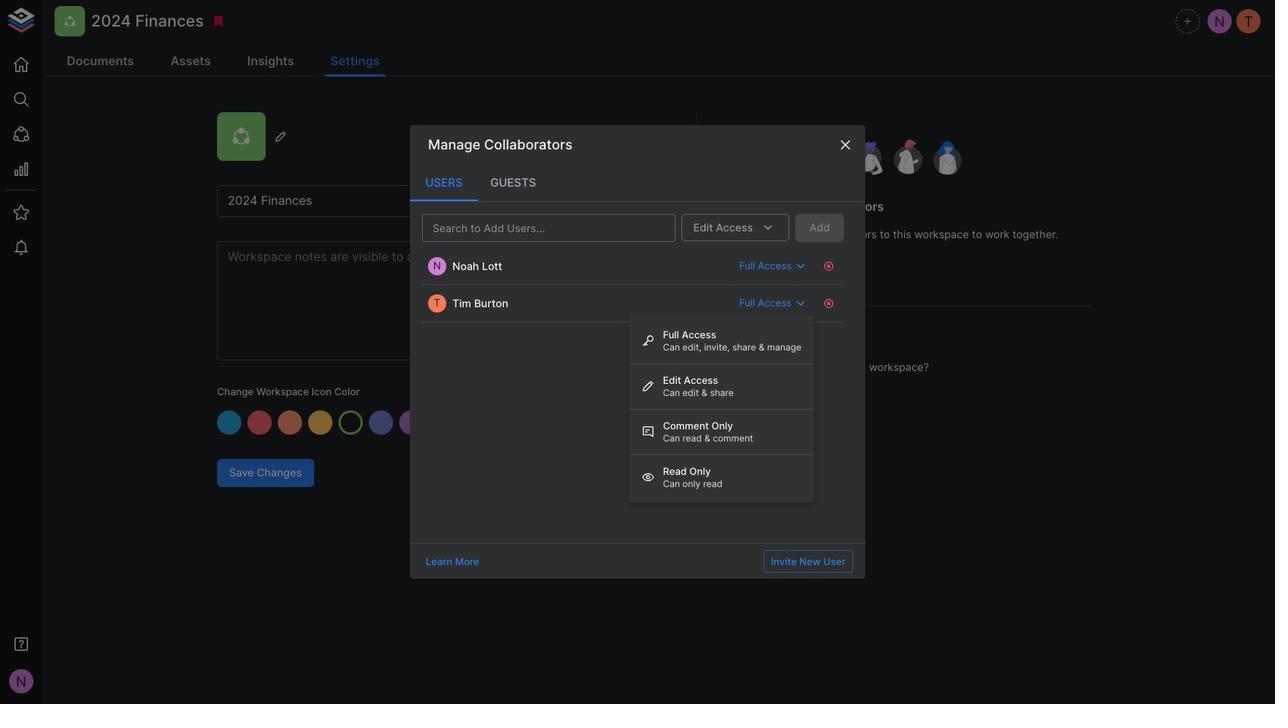 Task type: vqa. For each thing, say whether or not it's contained in the screenshot.
'Favorite' Icon
no



Task type: locate. For each thing, give the bounding box(es) containing it.
remove bookmark image
[[212, 14, 226, 28]]

Workspace notes are visible to all members and guests. text field
[[217, 242, 649, 361]]

Search to Add Users... text field
[[427, 218, 646, 238]]

tab list
[[410, 165, 866, 201]]

dialog
[[410, 125, 866, 580]]

Workspace Name text field
[[217, 185, 649, 217]]



